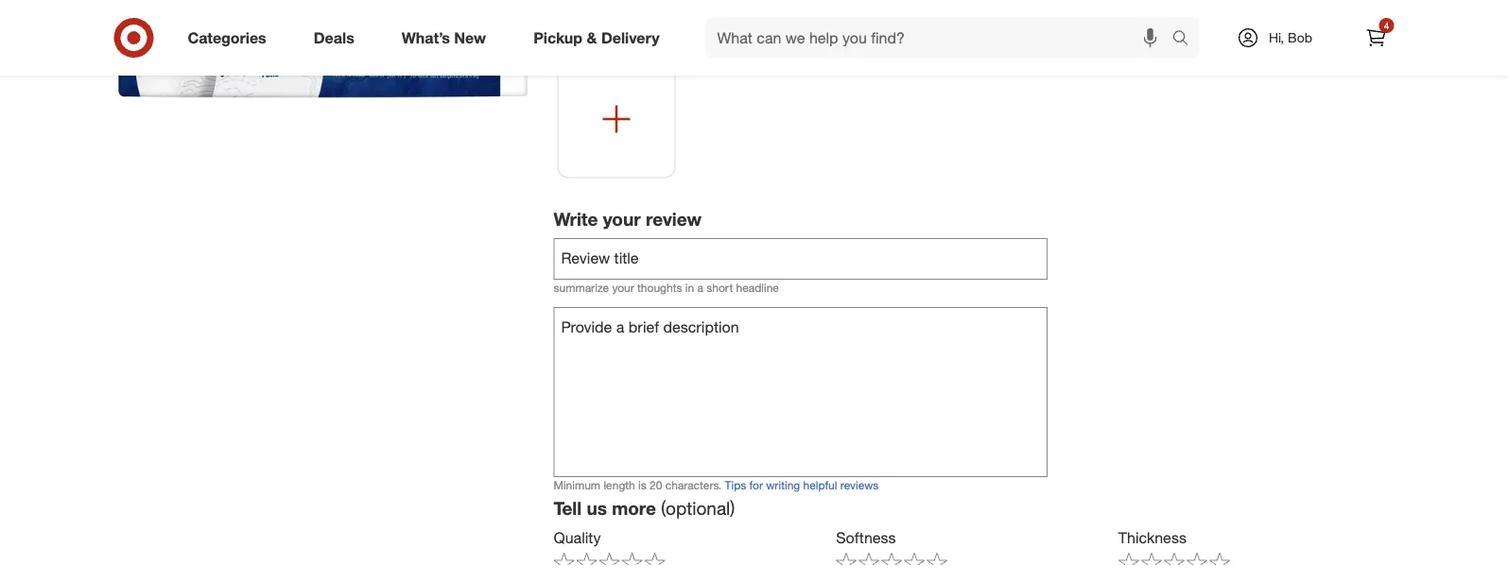 Task type: describe. For each thing, give the bounding box(es) containing it.
hi, bob
[[1269, 29, 1313, 46]]

(you
[[554, 26, 576, 40]]

summarize your thoughts in a short headline
[[554, 281, 779, 295]]

helpful
[[803, 479, 837, 493]]

&
[[587, 28, 597, 47]]

pickup & delivery link
[[517, 17, 683, 59]]

tell us more (optional)
[[554, 498, 735, 519]]

categories link
[[172, 17, 290, 59]]

what's new
[[402, 28, 486, 47]]

photos
[[676, 26, 711, 40]]

in
[[685, 281, 694, 295]]

minimum
[[554, 479, 601, 493]]

bob
[[1288, 29, 1313, 46]]

deals
[[314, 28, 354, 47]]

thickness
[[1119, 529, 1187, 548]]

pickup
[[534, 28, 583, 47]]

headline
[[736, 281, 779, 295]]

help
[[554, 9, 577, 24]]

your for summarize
[[612, 281, 634, 295]]

reviews
[[841, 479, 879, 493]]

0 vertical spatial this
[[732, 9, 750, 24]]

help other guests by showing how this item works for you. (you can include upto 6 photos of this item.)
[[554, 9, 850, 40]]

search button
[[1164, 17, 1209, 62]]

by
[[647, 9, 660, 24]]

tell
[[554, 498, 582, 519]]

guests
[[610, 9, 644, 24]]

deals link
[[298, 17, 378, 59]]

tips for writing helpful reviews button
[[725, 478, 879, 494]]

include
[[601, 26, 637, 40]]

tips
[[725, 479, 746, 493]]

review
[[646, 208, 702, 230]]

What can we help you find? suggestions appear below search field
[[706, 17, 1177, 59]]

what's
[[402, 28, 450, 47]]

what's new link
[[386, 17, 510, 59]]



Task type: vqa. For each thing, say whether or not it's contained in the screenshot.
the search button
yes



Task type: locate. For each thing, give the bounding box(es) containing it.
this
[[732, 9, 750, 24], [728, 26, 746, 40]]

hi,
[[1269, 29, 1285, 46]]

your for write
[[603, 208, 641, 230]]

your
[[603, 208, 641, 230], [612, 281, 634, 295]]

summarize
[[554, 281, 609, 295]]

write your review
[[554, 208, 702, 230]]

minimum length is 20 characters. tips for writing helpful reviews
[[554, 479, 879, 493]]

item
[[754, 9, 776, 24]]

item.)
[[749, 26, 777, 40]]

upto
[[640, 26, 664, 40]]

this right of
[[728, 26, 746, 40]]

a
[[697, 281, 704, 295]]

for right the tips
[[750, 479, 763, 493]]

more
[[612, 498, 656, 519]]

writing
[[766, 479, 800, 493]]

20
[[650, 479, 662, 493]]

showing
[[663, 9, 705, 24]]

pickup & delivery
[[534, 28, 660, 47]]

characters.
[[666, 479, 722, 493]]

length
[[604, 479, 635, 493]]

0 vertical spatial for
[[812, 9, 826, 24]]

search
[[1164, 30, 1209, 49]]

0 horizontal spatial for
[[750, 479, 763, 493]]

you.
[[829, 9, 850, 24]]

None text field
[[554, 238, 1048, 280]]

this right how on the top left of the page
[[732, 9, 750, 24]]

(optional)
[[661, 498, 735, 519]]

your right write
[[603, 208, 641, 230]]

how
[[708, 9, 729, 24]]

0 vertical spatial your
[[603, 208, 641, 230]]

categories
[[188, 28, 266, 47]]

4 link
[[1356, 17, 1397, 59]]

write
[[554, 208, 598, 230]]

1 horizontal spatial for
[[812, 9, 826, 24]]

quality
[[554, 529, 601, 548]]

for left you.
[[812, 9, 826, 24]]

thoughts
[[638, 281, 682, 295]]

of
[[715, 26, 724, 40]]

1 vertical spatial for
[[750, 479, 763, 493]]

softness
[[836, 529, 896, 548]]

other
[[581, 9, 607, 24]]

us
[[587, 498, 607, 519]]

can
[[579, 26, 597, 40]]

4
[[1384, 19, 1390, 31]]

None text field
[[554, 308, 1048, 478]]

1 vertical spatial this
[[728, 26, 746, 40]]

for inside help other guests by showing how this item works for you. (you can include upto 6 photos of this item.)
[[812, 9, 826, 24]]

your left thoughts
[[612, 281, 634, 295]]

for
[[812, 9, 826, 24], [750, 479, 763, 493]]

is
[[638, 479, 647, 493]]

6
[[667, 26, 673, 40]]

works
[[779, 9, 809, 24]]

short
[[707, 281, 733, 295]]

delivery
[[601, 28, 660, 47]]

new
[[454, 28, 486, 47]]

1 vertical spatial your
[[612, 281, 634, 295]]



